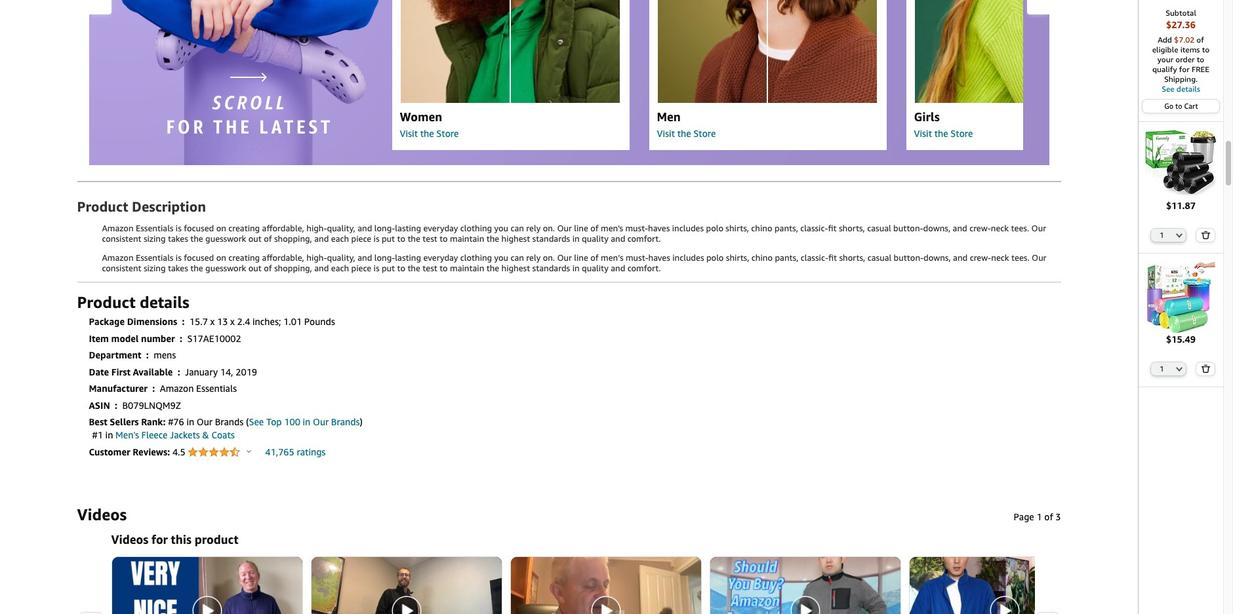 Task type: locate. For each thing, give the bounding box(es) containing it.
: right "number"
[[180, 333, 182, 344]]

quality,
[[327, 223, 356, 234], [327, 253, 356, 263]]

‎ right "number"
[[185, 333, 185, 344]]

focused for amazon essentials is focused on creating affordable, high-quality, and long-lasting everyday clothing you can rely on. our line of men's must-haves includes polo shirts, chino pants, classic-fit shorts, casual button-downs, and crew-neck tees. our consistent sizing takes the guesswork out of shopping, and each piece is put to the test to maintain the highest standards in quality and comfort.
[[184, 223, 214, 234]]

3 store from the left
[[951, 128, 973, 139]]

quality inside amazon essentials is focused on creating affordable, high-quality, and long-lasting everyday clothing you can rely on. our line of men's must-haves includes polo shirts, chino pants, classic-fit shorts, casual button-downs, and crew-neck tees. our consistent sizing takes the guesswork out of shopping, and each piece is put to the test to maintain the highest standards in quality and comfort.
[[582, 234, 609, 244]]

0 vertical spatial out
[[249, 234, 262, 244]]

1 high- from the top
[[307, 223, 327, 234]]

1 vertical spatial haves
[[649, 253, 671, 263]]

crew- for amazon essentials is focused on creating affordable, high-quality, and long-lasting everyday clothing you can rely on. our line of men's must-haves includes polo shirts, chino pants, classic-fit shorts, casual button-downs, and crew-neck tees. our consistent sizing takes the guesswork out of shopping, and each piece is put to the test to maintain the highest standards in quality and comfort.
[[970, 223, 992, 234]]

must- right men's
[[626, 223, 648, 234]]

‎ left 15.7
[[187, 316, 187, 328]]

3 visit from the left
[[915, 128, 933, 139]]

rely down amazon essentials is focused on creating affordable, high-quality, and long-lasting everyday clothing you can rely on. our line of men's must-haves includes polo shirts, chino pants, classic-fit shorts, casual button-downs, and crew-neck tees. our consistent sizing takes the guesswork out of shopping, and each piece is put to the test to maintain the highest standards in quality and comfort.
[[527, 253, 541, 263]]

1 vertical spatial shirts,
[[726, 253, 750, 263]]

line for men's
[[574, 223, 589, 234]]

1 vertical spatial creating
[[229, 253, 260, 263]]

store for girls
[[951, 128, 973, 139]]

1 shopping, from the top
[[274, 234, 312, 244]]

1 affordable, from the top
[[262, 223, 304, 234]]

2 polo from the top
[[707, 253, 724, 263]]

polo
[[706, 223, 724, 234], [707, 253, 724, 263]]

1 visit the store link from the left
[[400, 128, 459, 139]]

consistent inside amazon essentials is focused on creating affordable, high-quality, and long-lasting everyday clothing you can rely on. our line of men's must-haves includes polo shirts, chino pants, classic-fit shorts, casual button-downs, and crew-neck tees. our consistent sizing takes the guesswork out of shopping, and each piece is put to the test to maintain the highest standards in quality and comfort.
[[102, 263, 141, 274]]

visit down the men
[[657, 128, 675, 139]]

1 vertical spatial delete image
[[1202, 365, 1211, 374]]

2 clothing from the top
[[461, 253, 492, 263]]

2 rely from the top
[[527, 253, 541, 263]]

visit the store link down the girls
[[915, 128, 973, 139]]

polo inside amazon essentials is focused on creating affordable, high-quality, and long-lasting everyday clothing you can rely on. our line of men's must-haves includes polo shirts, chino pants, classic-fit shorts, casual button-downs, and crew-neck tees. our consistent sizing takes the guesswork out of shopping, and each piece is put to the test to maintain the highest standards in quality and comfort.
[[707, 253, 724, 263]]

neck inside amazon essentials is focused on creating affordable, high-quality, and long-lasting everyday clothing you can rely on. our line of men's must-haves includes polo shirts, chino pants, classic-fit shorts, casual button-downs, and crew-neck tees. our consistent sizing takes the guesswork out of shopping, and each piece is put to the test to maintain the highest standards in quality and comfort.
[[992, 223, 1009, 234]]

fit inside amazon essentials is focused on creating affordable, high-quality, and long-lasting everyday clothing you can rely on. our line of men's must-haves includes polo shirts, chino pants, classic-fit shorts, casual button-downs, and crew-neck tees. our consistent sizing takes the guesswork out of shopping, and each piece is put to the test to maintain the highest standards in quality and comfort.
[[829, 253, 837, 263]]

amazon essentials women's long puffer jacket (available in plus size) image
[[401, 0, 510, 103], [511, 0, 620, 103]]

0 vertical spatial rely
[[527, 223, 541, 234]]

our
[[557, 223, 572, 234], [1032, 223, 1047, 234], [557, 253, 572, 263], [1032, 253, 1047, 263], [197, 417, 213, 428], [313, 417, 329, 428]]

you
[[495, 223, 509, 234], [495, 253, 509, 263]]

0 horizontal spatial for
[[152, 533, 168, 547]]

0 vertical spatial casual
[[868, 223, 892, 234]]

comfort. inside amazon essentials is focused on creating affordable, high-quality, and long-lasting everyday clothing you can rely on. our line of men's must-haves includes polo shirts, chino pants, classic-fit shorts, casual button-downs, and crew-neck tees. our consistent sizing takes the guesswork out of shopping, and each piece is put to the test to maintain the highest standards in quality and comfort.
[[628, 234, 661, 244]]

pants,
[[775, 223, 799, 234], [775, 253, 799, 263]]

line inside amazon essentials is focused on creating affordable, high-quality, and long-lasting everyday clothing you can rely on. our line of men's must-haves includes polo shirts, chino pants, classic-fit shorts, casual button-downs, and crew-neck tees. our consistent sizing takes the guesswork out of shopping, and each piece is put to the test to maintain the highest standards in quality and comfort.
[[574, 223, 589, 234]]

2 long- from the top
[[375, 253, 395, 263]]

0 vertical spatial polo
[[706, 223, 724, 234]]

1 vertical spatial standards
[[533, 263, 570, 274]]

1 vertical spatial button-
[[894, 253, 924, 263]]

can
[[511, 223, 524, 234], [511, 253, 524, 263]]

1 vertical spatial must-
[[626, 253, 649, 263]]

1 long- from the top
[[375, 223, 395, 234]]

amazon essentials men's regular-fit long-sleeve two-pocket flannel shirt image
[[658, 0, 767, 103]]

department
[[89, 350, 141, 361]]

fit inside amazon essentials is focused on creating affordable, high-quality, and long-lasting everyday clothing you can rely on. our line of men's must-haves includes polo shirts, chino pants, classic-fit shorts, casual button-downs, and crew-neck tees. our consistent sizing takes the guesswork out of shopping, and each piece is put to the test to maintain the highest standards in quality and comfort.
[[829, 223, 837, 234]]

2 test from the top
[[423, 263, 438, 274]]

put
[[382, 234, 395, 244], [382, 263, 395, 274]]

highest inside amazon essentials is focused on creating affordable, high-quality, and long-lasting everyday clothing you can rely on. our line of men's must-haves includes polo shirts, chino pants, classic-fit shorts, casual button-downs, and crew-neck tees. our consistent sizing takes the guesswork out of shopping, and each piece is put to the test to maintain the highest standards in quality and comfort.
[[502, 263, 530, 274]]

1 creating from the top
[[229, 223, 260, 234]]

2 delete image from the top
[[1202, 365, 1211, 374]]

2 lasting from the top
[[395, 253, 421, 263]]

visit the store link for girls
[[915, 128, 973, 139]]

2 product from the top
[[77, 293, 136, 312]]

1 put from the top
[[382, 234, 395, 244]]

brands
[[215, 417, 244, 428], [331, 417, 360, 428]]

0 vertical spatial see
[[1162, 84, 1175, 94]]

consistent up package
[[102, 263, 141, 274]]

1 horizontal spatial brands
[[331, 417, 360, 428]]

0 vertical spatial lasting
[[395, 223, 421, 234]]

comfort. right men's
[[628, 263, 661, 274]]

guesswork down description
[[205, 234, 246, 244]]

shopping, inside amazon essentials is focused on creating affordable, high-quality, and long-lasting everyday clothing you can rely on. our line of men's must-haves includes polo shirts, chino pants, classic-fit shorts, casual button-downs, and crew-neck tees. our consistent sizing takes the guesswork out of shopping, and each piece is put to the test to maintain the highest standards in quality and comfort.
[[274, 234, 312, 244]]

neck for amazon essentials is focused on creating affordable, high-quality, and long-lasting everyday clothing you can rely on. our line of men's must-haves includes polo shirts, chino pants, classic-fit shorts, casual button-downs, and crew-neck tees. our consistent sizing takes the guesswork out of shopping, and each piece is put to the test to maintain the highest standards in quality and comfort.
[[992, 223, 1009, 234]]

2 each from the top
[[331, 263, 349, 274]]

dropdown image for $15.49
[[1177, 367, 1184, 372]]

2 can from the top
[[511, 253, 524, 263]]

1 vertical spatial consistent
[[102, 263, 141, 274]]

2 crew- from the top
[[970, 253, 992, 263]]

1 horizontal spatial x
[[230, 316, 235, 328]]

guesswork for amazon essentials is focused on creating affordable, high-quality, and long-lasting everyday clothing you can rely on. our line of men's must-haves includes polo shirts, chino pants, classic-fit shorts, casual button-downs, and crew-neck tees. our consistent sizing takes the guesswork out of shopping, and each piece is put to the test to maintain the highest standards in quality and comfort.
[[205, 234, 246, 244]]

guesswork inside amazon essentials is focused on creating affordable, high-quality, and long-lasting everyday clothing you can rely on. our line of men's must-haves includes polo shirts, chino pants, classic-fit shorts, casual button-downs, and crew-neck tees. our consistent sizing takes the guesswork out of shopping, and each piece is put to the test to maintain the highest standards in quality and comfort.
[[205, 263, 246, 274]]

takes for amazon essentials is focused on creating affordable, high-quality, and long-lasting everyday clothing you can rely on. our line of men's must-haves includes polo shirts, chino pants, classic-fit shorts, casual button-downs, and crew-neck tees. our consistent sizing takes the guesswork out of shopping, and each piece is put to the test to maintain the highest standards in quality and comfort.
[[168, 234, 188, 244]]

rely inside amazon essentials is focused on creating affordable, high-quality, and long-lasting everyday clothing you can rely on. our line of men's must-haves includes polo shirts, chino pants, classic-fit shorts, casual button-downs, and crew-neck tees. our consistent sizing takes the guesswork out of shopping, and each piece is put to the test to maintain the highest standards in quality and comfort.
[[527, 253, 541, 263]]

visit inside 'women visit the store'
[[400, 128, 418, 139]]

0 vertical spatial everyday
[[424, 223, 458, 234]]

can inside amazon essentials is focused on creating affordable, high-quality, and long-lasting everyday clothing you can rely on. our line of men's must-haves includes polo shirts, chino pants, classic-fit shorts, casual button-downs, and crew-neck tees. our consistent sizing takes the guesswork out of shopping, and each piece is put to the test to maintain the highest standards in quality and comfort.
[[511, 223, 524, 234]]

1 highest from the top
[[502, 234, 530, 244]]

everyday inside amazon essentials is focused on creating affordable, high-quality, and long-lasting everyday clothing you can rely on. our line of men's must-haves includes polo shirts, chino pants, classic-fit shorts, casual button-downs, and crew-neck tees. our consistent sizing takes the guesswork out of shopping, and each piece is put to the test to maintain the highest standards in quality and comfort.
[[424, 223, 458, 234]]

store inside girls visit the store
[[951, 128, 973, 139]]

1 quality from the top
[[582, 234, 609, 244]]

put for men's
[[382, 263, 395, 274]]

clothing
[[461, 223, 492, 234], [461, 253, 492, 263]]

2 maintain from the top
[[450, 263, 485, 274]]

2 horizontal spatial visit the store link
[[915, 128, 973, 139]]

1 vertical spatial pants,
[[775, 253, 799, 263]]

shirts, for men's
[[726, 253, 750, 263]]

quality up men's
[[582, 234, 609, 244]]

in down amazon essentials is focused on creating affordable, high-quality, and long-lasting everyday clothing you can rely on. our line of men's must-haves includes polo shirts, chino pants, classic-fit shorts, casual button-downs, and crew-neck tees. our consistent sizing takes the guesswork out of shopping, and each piece is put to the test to maintain the highest standards in quality and comfort.
[[573, 263, 580, 274]]

2 sizing from the top
[[144, 263, 166, 274]]

3 visit the store link from the left
[[915, 128, 973, 139]]

creating inside amazon essentials is focused on creating affordable, high-quality, and long-lasting everyday clothing you can rely on. our line of men's must-haves includes polo shirts, chino pants, classic-fit shorts, casual button-downs, and crew-neck tees. our consistent sizing takes the guesswork out of shopping, and each piece is put to the test to maintain the highest standards in quality and comfort.
[[229, 253, 260, 263]]

x left 13
[[210, 316, 215, 328]]

affordable, inside amazon essentials is focused on creating affordable, high-quality, and long-lasting everyday clothing you can rely on. our line of men's must-haves includes polo shirts, chino pants, classic-fit shorts, casual button-downs, and crew-neck tees. our consistent sizing takes the guesswork out of shopping, and each piece is put to the test to maintain the highest standards in quality and comfort.
[[262, 253, 304, 263]]

1 dropdown image from the top
[[1177, 233, 1184, 238]]

details up the cart
[[1177, 84, 1201, 94]]

standards down amazon essentials is focused on creating affordable, high-quality, and long-lasting everyday clothing you can rely on. our line of men's must-haves includes polo shirts, chino pants, classic-fit shorts, casual button-downs, and crew-neck tees. our consistent sizing takes the guesswork out of shopping, and each piece is put to the test to maintain the highest standards in quality and comfort.
[[533, 263, 570, 274]]

1 standards from the top
[[533, 234, 570, 244]]

quality, inside amazon essentials is focused on creating affordable, high-quality, and long-lasting everyday clothing you can rely on. our line of men's must-haves includes polo shirts, chino pants, classic-fit shorts, casual button-downs, and crew-neck tees. our consistent sizing takes the guesswork out of shopping, and each piece is put to the test to maintain the highest standards in quality and comfort.
[[327, 253, 356, 263]]

creating for amazon essentials is focused on creating affordable, high-quality, and long-lasting everyday clothing you can rely on. our line of men's must-haves includes polo shirts, chino pants, classic-fit shorts, casual button-downs, and crew-neck tees. our consistent sizing takes the guesswork out of shopping, and each piece is put to the test to maintain the highest standards in quality and comfort.
[[229, 253, 260, 263]]

0 vertical spatial chino
[[752, 223, 773, 234]]

store inside men visit the store
[[694, 128, 716, 139]]

$27.36
[[1167, 19, 1196, 30]]

takes down description
[[168, 234, 188, 244]]

2 casual from the top
[[868, 253, 892, 263]]

on inside amazon essentials is focused on creating affordable, high-quality, and long-lasting everyday clothing you can rely on. our line of men's must-haves includes polo shirts, chino pants, classic-fit shorts, casual button-downs, and crew-neck tees. our consistent sizing takes the guesswork out of shopping, and each piece is put to the test to maintain the highest standards in quality and comfort.
[[216, 223, 226, 234]]

2 shopping, from the top
[[274, 263, 312, 274]]

1
[[1161, 231, 1165, 239], [1161, 365, 1165, 374], [1037, 512, 1043, 523]]

out inside amazon essentials is focused on creating affordable, high-quality, and long-lasting everyday clothing you can rely on. our line of men's must-haves includes polo shirts, chino pants, classic-fit shorts, casual button-downs, and crew-neck tees. our consistent sizing takes the guesswork out of shopping, and each piece is put to the test to maintain the highest standards in quality and comfort.
[[249, 263, 262, 274]]

2 chino from the top
[[752, 253, 773, 263]]

maintain inside amazon essentials is focused on creating affordable, high-quality, and long-lasting everyday clothing you can rely on. our line of men's must-haves includes polo shirts, chino pants, classic-fit shorts, casual button-downs, and crew-neck tees. our consistent sizing takes the guesswork out of shopping, and each piece is put to the test to maintain the highest standards in quality and comfort.
[[450, 263, 485, 274]]

delete image
[[1202, 231, 1211, 239], [1202, 365, 1211, 374]]

1 can from the top
[[511, 223, 524, 234]]

store inside 'women visit the store'
[[437, 128, 459, 139]]

standards for men's
[[533, 234, 570, 244]]

2 comfort. from the top
[[628, 263, 661, 274]]

shopping,
[[274, 234, 312, 244], [274, 263, 312, 274]]

out for amazon essentials is focused on creating affordable, high-quality, and long-lasting everyday clothing you can rely on. our line of men's must-haves includes polo shirts, chino pants, classic-fit shorts, casual button-downs, and crew-neck tees. our consistent sizing takes the guesswork out of shopping, and each piece is put to the test to maintain the highest standards in quality and comfort.
[[249, 234, 262, 244]]

high- for amazon essentials is focused on creating affordable, high-quality, and long-lasting everyday clothing you can rely on. our line of men's must-haves includes polo shirts, chino pants, classic-fit shorts, casual button-downs, and crew-neck tees. our consistent sizing takes the guesswork out of shopping, and each piece is put to the test to maintain the highest standards in quality and comfort.
[[307, 253, 327, 263]]

on for amazon essentials is focused on creating affordable, high-quality, and long-lasting everyday clothing you can rely on. our line of men's must-haves includes polo shirts, chino pants, classic-fit shorts, casual button-downs, and crew-neck tees. our consistent sizing takes the guesswork out of shopping, and each piece is put to the test to maintain the highest standards in quality and comfort.
[[216, 223, 226, 234]]

visit inside girls visit the store
[[915, 128, 933, 139]]

affordable, inside amazon essentials is focused on creating affordable, high-quality, and long-lasting everyday clothing you can rely on. our line of men's must-haves includes polo shirts, chino pants, classic-fit shorts, casual button-downs, and crew-neck tees. our consistent sizing takes the guesswork out of shopping, and each piece is put to the test to maintain the highest standards in quality and comfort.
[[262, 223, 304, 234]]

everyday for men's
[[424, 253, 458, 263]]

delete image for $11.87
[[1202, 231, 1211, 239]]

each inside amazon essentials is focused on creating affordable, high-quality, and long-lasting everyday clothing you can rely on. our line of men's must-haves includes polo shirts, chino pants, classic-fit shorts, casual button-downs, and crew-neck tees. our consistent sizing takes the guesswork out of shopping, and each piece is put to the test to maintain the highest standards in quality and comfort.
[[331, 234, 349, 244]]

1 sizing from the top
[[144, 234, 166, 244]]

0 vertical spatial quality
[[582, 234, 609, 244]]

1 vertical spatial 1
[[1161, 365, 1165, 374]]

0 vertical spatial shirts,
[[726, 223, 749, 234]]

haves inside amazon essentials is focused on creating affordable, high-quality, and long-lasting everyday clothing you can rely on. our line of men's must-haves includes polo shirts, chino pants, classic-fit shorts, casual button-downs, and crew-neck tees. our consistent sizing takes the guesswork out of shopping, and each piece is put to the test to maintain the highest standards in quality and comfort.
[[649, 253, 671, 263]]

rely up amazon essentials is focused on creating affordable, high-quality, and long-lasting everyday clothing you can rely on. our line of men's must-haves includes polo shirts, chino pants, classic-fit shorts, casual button-downs, and crew-neck tees. our consistent sizing takes the guesswork out of shopping, and each piece is put to the test to maintain the highest standards in quality and comfort.
[[527, 223, 541, 234]]

visit inside men visit the store
[[657, 128, 675, 139]]

2 standards from the top
[[533, 263, 570, 274]]

of inside of eligible items to your order to qualify for free shipping.
[[1197, 35, 1205, 45]]

in up amazon essentials is focused on creating affordable, high-quality, and long-lasting everyday clothing you can rely on. our line of men's must-haves includes polo shirts, chino pants, classic-fit shorts, casual button-downs, and crew-neck tees. our consistent sizing takes the guesswork out of shopping, and each piece is put to the test to maintain the highest standards in quality and comfort.
[[573, 234, 580, 244]]

subtotal
[[1166, 8, 1197, 18]]

pants, for men's
[[775, 223, 799, 234]]

x right 13
[[230, 316, 235, 328]]

1 guesswork from the top
[[205, 234, 246, 244]]

1 line from the top
[[574, 223, 589, 234]]

button- inside amazon essentials is focused on creating affordable, high-quality, and long-lasting everyday clothing you can rely on. our line of men's must-haves includes polo shirts, chino pants, classic-fit shorts, casual button-downs, and crew-neck tees. our consistent sizing takes the guesswork out of shopping, and each piece is put to the test to maintain the highest standards in quality and comfort.
[[894, 253, 924, 263]]

1 vertical spatial out
[[249, 263, 262, 274]]

product
[[195, 533, 239, 547]]

add
[[1158, 35, 1173, 45]]

classic- for men's
[[801, 253, 829, 263]]

0 vertical spatial long-
[[375, 223, 395, 234]]

0 vertical spatial delete image
[[1202, 231, 1211, 239]]

1 comfort. from the top
[[628, 234, 661, 244]]

girls
[[915, 110, 940, 124]]

shorts, inside amazon essentials is focused on creating affordable, high-quality, and long-lasting everyday clothing you can rely on. our line of men's must-haves includes polo shirts, chino pants, classic-fit shorts, casual button-downs, and crew-neck tees. our consistent sizing takes the guesswork out of shopping, and each piece is put to the test to maintain the highest standards in quality and comfort.
[[840, 253, 866, 263]]

high- inside amazon essentials is focused on creating affordable, high-quality, and long-lasting everyday clothing you can rely on. our line of men's must-haves includes polo shirts, chino pants, classic-fit shorts, casual button-downs, and crew-neck tees. our consistent sizing takes the guesswork out of shopping, and each piece is put to the test to maintain the highest standards in quality and comfort.
[[307, 253, 327, 263]]

1 vertical spatial fit
[[829, 253, 837, 263]]

: left the mens
[[146, 350, 149, 361]]

downs,
[[924, 223, 951, 234], [924, 253, 951, 263]]

2 creating from the top
[[229, 253, 260, 263]]

on inside amazon essentials is focused on creating affordable, high-quality, and long-lasting everyday clothing you can rely on. our line of men's must-haves includes polo shirts, chino pants, classic-fit shorts, casual button-downs, and crew-neck tees. our consistent sizing takes the guesswork out of shopping, and each piece is put to the test to maintain the highest standards in quality and comfort.
[[216, 253, 226, 263]]

1 polo from the top
[[706, 223, 724, 234]]

in right the #1
[[105, 430, 113, 441]]

dropdown image
[[1177, 233, 1184, 238], [1177, 367, 1184, 372]]

comfort. inside amazon essentials is focused on creating affordable, high-quality, and long-lasting everyday clothing you can rely on. our line of men's must-haves includes polo shirts, chino pants, classic-fit shorts, casual button-downs, and crew-neck tees. our consistent sizing takes the guesswork out of shopping, and each piece is put to the test to maintain the highest standards in quality and comfort.
[[628, 263, 661, 274]]

downs, inside amazon essentials is focused on creating affordable, high-quality, and long-lasting everyday clothing you can rely on. our line of men's must-haves includes polo shirts, chino pants, classic-fit shorts, casual button-downs, and crew-neck tees. our consistent sizing takes the guesswork out of shopping, and each piece is put to the test to maintain the highest standards in quality and comfort.
[[924, 253, 951, 263]]

highest inside amazon essentials is focused on creating affordable, high-quality, and long-lasting everyday clothing you can rely on. our line of men's must-haves includes polo shirts, chino pants, classic-fit shorts, casual button-downs, and crew-neck tees. our consistent sizing takes the guesswork out of shopping, and each piece is put to the test to maintain the highest standards in quality and comfort.
[[502, 234, 530, 244]]

2 on from the top
[[216, 253, 226, 263]]

1 crew- from the top
[[970, 223, 992, 234]]

on. inside amazon essentials is focused on creating affordable, high-quality, and long-lasting everyday clothing you can rely on. our line of men's must-haves includes polo shirts, chino pants, classic-fit shorts, casual button-downs, and crew-neck tees. our consistent sizing takes the guesswork out of shopping, and each piece is put to the test to maintain the highest standards in quality and comfort.
[[543, 253, 555, 263]]

includes inside amazon essentials is focused on creating affordable, high-quality, and long-lasting everyday clothing you can rely on. our line of men's must-haves includes polo shirts, chino pants, classic-fit shorts, casual button-downs, and crew-neck tees. our consistent sizing takes the guesswork out of shopping, and each piece is put to the test to maintain the highest standards in quality and comfort.
[[673, 253, 705, 263]]

videos for videos for this product
[[111, 533, 148, 547]]

1 vertical spatial on
[[216, 253, 226, 263]]

pants, inside amazon essentials is focused on creating affordable, high-quality, and long-lasting everyday clothing you can rely on. our line of men's must-haves includes polo shirts, chino pants, classic-fit shorts, casual button-downs, and crew-neck tees. our consistent sizing takes the guesswork out of shopping, and each piece is put to the test to maintain the highest standards in quality and comfort.
[[775, 253, 799, 263]]

2 you from the top
[[495, 253, 509, 263]]

takes inside amazon essentials is focused on creating affordable, high-quality, and long-lasting everyday clothing you can rely on. our line of men's must-haves includes polo shirts, chino pants, classic-fit shorts, casual button-downs, and crew-neck tees. our consistent sizing takes the guesswork out of shopping, and each piece is put to the test to maintain the highest standards in quality and comfort.
[[168, 234, 188, 244]]

1 vertical spatial each
[[331, 263, 349, 274]]

1 horizontal spatial store
[[694, 128, 716, 139]]

2 dropdown image from the top
[[1177, 367, 1184, 372]]

1 horizontal spatial amazon essentials women's long puffer jacket (available in plus size) image
[[511, 0, 620, 103]]

button- inside amazon essentials is focused on creating affordable, high-quality, and long-lasting everyday clothing you can rely on. our line of men's must-haves includes polo shirts, chino pants, classic-fit shorts, casual button-downs, and crew-neck tees. our consistent sizing takes the guesswork out of shopping, and each piece is put to the test to maintain the highest standards in quality and comfort.
[[894, 223, 924, 234]]

1 takes from the top
[[168, 234, 188, 244]]

1 vertical spatial lasting
[[395, 253, 421, 263]]

essentials
[[136, 223, 174, 234], [136, 253, 174, 263], [196, 383, 237, 394]]

casual inside amazon essentials is focused on creating affordable, high-quality, and long-lasting everyday clothing you can rely on. our line of men's must-haves includes polo shirts, chino pants, classic-fit shorts, casual button-downs, and crew-neck tees. our consistent sizing takes the guesswork out of shopping, and each piece is put to the test to maintain the highest standards in quality and comfort.
[[868, 253, 892, 263]]

1 visit from the left
[[400, 128, 418, 139]]

: left 15.7
[[182, 316, 185, 328]]

long- for men's
[[375, 223, 395, 234]]

product for description
[[77, 199, 128, 215]]

0 vertical spatial focused
[[184, 223, 214, 234]]

on. for men's
[[543, 223, 555, 234]]

quality, inside amazon essentials is focused on creating affordable, high-quality, and long-lasting everyday clothing you can rely on. our line of men's must-haves includes polo shirts, chino pants, classic-fit shorts, casual button-downs, and crew-neck tees. our consistent sizing takes the guesswork out of shopping, and each piece is put to the test to maintain the highest standards in quality and comfort.
[[327, 223, 356, 234]]

creating
[[229, 223, 260, 234], [229, 253, 260, 263]]

men's
[[601, 223, 624, 234]]

2 visit from the left
[[657, 128, 675, 139]]

includes for men's
[[673, 253, 705, 263]]

0 horizontal spatial store
[[437, 128, 459, 139]]

visit
[[400, 128, 418, 139], [657, 128, 675, 139], [915, 128, 933, 139]]

1 on from the top
[[216, 223, 226, 234]]

0 horizontal spatial see
[[249, 417, 264, 428]]

for left free
[[1180, 64, 1190, 74]]

1 horizontal spatial visit
[[657, 128, 675, 139]]

see up go
[[1162, 84, 1175, 94]]

product
[[77, 199, 128, 215], [77, 293, 136, 312]]

crew- inside amazon essentials is focused on creating affordable, high-quality, and long-lasting everyday clothing you can rely on. our line of men's must-haves includes polo shirts, chino pants, classic-fit shorts, casual button-downs, and crew-neck tees. our consistent sizing takes the guesswork out of shopping, and each piece is put to the test to maintain the highest standards in quality and comfort.
[[970, 223, 992, 234]]

1 vertical spatial test
[[423, 263, 438, 274]]

0 vertical spatial consistent
[[102, 234, 141, 244]]

visit the store link
[[400, 128, 459, 139], [657, 128, 716, 139], [915, 128, 973, 139]]

in up 'jackets'
[[187, 417, 194, 428]]

haves for men's
[[649, 253, 671, 263]]

quality inside amazon essentials is focused on creating affordable, high-quality, and long-lasting everyday clothing you can rely on. our line of men's must-haves includes polo shirts, chino pants, classic-fit shorts, casual button-downs, and crew-neck tees. our consistent sizing takes the guesswork out of shopping, and each piece is put to the test to maintain the highest standards in quality and comfort.
[[582, 263, 609, 274]]

1 vertical spatial line
[[574, 253, 589, 263]]

0 vertical spatial pants,
[[775, 223, 799, 234]]

go
[[1165, 102, 1174, 110]]

2 amazon essentials women's long puffer jacket (available in plus size) image from the left
[[511, 0, 620, 103]]

maintain
[[450, 234, 485, 244], [450, 263, 485, 274]]

affordable, for amazon essentials is focused on creating affordable, high-quality, and long-lasting everyday clothing you can rely on. our line of men's must-haves includes polo shirts, chino pants, classic-fit shorts, casual button-downs, and crew-neck tees. our consistent sizing takes the guesswork out of shopping, and each piece is put to the test to maintain the highest standards in quality and comfort.
[[262, 253, 304, 263]]

guesswork up 13
[[205, 263, 246, 274]]

1 lasting from the top
[[395, 223, 421, 234]]

2 quality from the top
[[582, 263, 609, 274]]

1 vertical spatial product
[[77, 293, 136, 312]]

0 vertical spatial amazon
[[102, 223, 134, 234]]

piece
[[351, 234, 372, 244], [351, 263, 372, 274]]

quality, for amazon essentials is focused on creating affordable, high-quality, and long-lasting everyday clothing you can rely on. our line of men's must-haves includes polo shirts, chino pants, classic-fit shorts, casual button-downs, and crew-neck tees. our consistent sizing takes the guesswork out of shopping, and each piece is put to the test to maintain the highest standards in quality and comfort.
[[327, 253, 356, 263]]

x
[[210, 316, 215, 328], [230, 316, 235, 328]]

quality
[[582, 234, 609, 244], [582, 263, 609, 274]]

1 consistent from the top
[[102, 234, 141, 244]]

1 classic- from the top
[[801, 223, 829, 234]]

1 vertical spatial details
[[140, 293, 190, 312]]

manufacturer
[[89, 383, 148, 394]]

amazon essentials is focused on creating affordable, high-quality, and long-lasting everyday clothing you can rely on. our line of men's must-haves includes polo shirts, chino pants, classic-fit shorts, casual button-downs, and crew-neck tees. our consistent sizing takes the guesswork out of shopping, and each piece is put to the test to maintain the highest standards in quality and comfort.
[[102, 253, 1047, 274]]

highest
[[502, 234, 530, 244], [502, 263, 530, 274]]

)
[[360, 417, 363, 428]]

‏
[[180, 316, 180, 328], [177, 333, 177, 344], [144, 350, 144, 361], [175, 367, 175, 378], [150, 383, 150, 394], [112, 400, 112, 411]]

and
[[358, 223, 372, 234], [953, 223, 968, 234], [315, 234, 329, 244], [611, 234, 626, 244], [358, 253, 372, 263], [954, 253, 968, 263], [315, 263, 329, 274], [611, 263, 626, 274]]

you inside amazon essentials is focused on creating affordable, high-quality, and long-lasting everyday clothing you can rely on. our line of men's must-haves includes polo shirts, chino pants, classic-fit shorts, casual button-downs, and crew-neck tees. our consistent sizing takes the guesswork out of shopping, and each piece is put to the test to maintain the highest standards in quality and comfort.
[[495, 223, 509, 234]]

see details link
[[1146, 84, 1217, 94]]

1 for $11.87
[[1161, 231, 1165, 239]]

2 put from the top
[[382, 263, 395, 274]]

1 test from the top
[[423, 234, 438, 244]]

1 vertical spatial guesswork
[[205, 263, 246, 274]]

1 store from the left
[[437, 128, 459, 139]]

standards up amazon essentials is focused on creating affordable, high-quality, and long-lasting everyday clothing you can rely on. our line of men's must-haves includes polo shirts, chino pants, classic-fit shorts, casual button-downs, and crew-neck tees. our consistent sizing takes the guesswork out of shopping, and each piece is put to the test to maintain the highest standards in quality and comfort.
[[533, 234, 570, 244]]

2 classic- from the top
[[801, 253, 829, 263]]

1 chino from the top
[[752, 223, 773, 234]]

1 clothing from the top
[[461, 223, 492, 234]]

tees. for amazon essentials is focused on creating affordable, high-quality, and long-lasting everyday clothing you can rely on. our line of men's must-haves includes polo shirts, chino pants, classic-fit shorts, casual button-downs, and crew-neck tees. our consistent sizing takes the guesswork out of shopping, and each piece is put to the test to maintain the highest standards in quality and comfort.
[[1012, 253, 1030, 263]]

1 each from the top
[[331, 234, 349, 244]]

0 vertical spatial fit
[[829, 223, 837, 234]]

on
[[216, 223, 226, 234], [216, 253, 226, 263]]

rely for men's
[[527, 253, 541, 263]]

1 vertical spatial highest
[[502, 263, 530, 274]]

0 vertical spatial essentials
[[136, 223, 174, 234]]

1 everyday from the top
[[424, 223, 458, 234]]

1 casual from the top
[[868, 223, 892, 234]]

0 horizontal spatial visit
[[400, 128, 418, 139]]

amazon for amazon essentials is focused on creating affordable, high-quality, and long-lasting everyday clothing you can rely on. our line of men's must-haves includes polo shirts, chino pants, classic-fit shorts, casual button-downs, and crew-neck tees. our consistent sizing takes the guesswork out of shopping, and each piece is put to the test to maintain the highest standards in quality and comfort.
[[102, 223, 134, 234]]

must- inside amazon essentials is focused on creating affordable, high-quality, and long-lasting everyday clothing you can rely on. our line of men's must-haves includes polo shirts, chino pants, classic-fit shorts, casual button-downs, and crew-neck tees. our consistent sizing takes the guesswork out of shopping, and each piece is put to the test to maintain the highest standards in quality and comfort.
[[626, 253, 649, 263]]

0 horizontal spatial amazon essentials women's long puffer jacket (available in plus size) image
[[401, 0, 510, 103]]

visit down women at the top
[[400, 128, 418, 139]]

quality down amazon essentials is focused on creating affordable, high-quality, and long-lasting everyday clothing you can rely on. our line of men's must-haves includes polo shirts, chino pants, classic-fit shorts, casual button-downs, and crew-neck tees. our consistent sizing takes the guesswork out of shopping, and each piece is put to the test to maintain the highest standards in quality and comfort.
[[582, 263, 609, 274]]

2 vertical spatial amazon
[[160, 383, 194, 394]]

consistent for amazon essentials is focused on creating affordable, high-quality, and long-lasting everyday clothing you can rely on. our line of men's must-haves includes polo shirts, chino pants, classic-fit shorts, casual button-downs, and crew-neck tees. our consistent sizing takes the guesswork out of shopping, and each piece is put to the test to maintain the highest standards in quality and comfort.
[[102, 263, 141, 274]]

standards
[[533, 234, 570, 244], [533, 263, 570, 274]]

sizing inside amazon essentials is focused on creating affordable, high-quality, and long-lasting everyday clothing you can rely on. our line of men's must-haves includes polo shirts, chino pants, classic-fit shorts, casual button-downs, and crew-neck tees. our consistent sizing takes the guesswork out of shopping, and each piece is put to the test to maintain the highest standards in quality and comfort.
[[144, 263, 166, 274]]

2 line from the top
[[574, 253, 589, 263]]

2 highest from the top
[[502, 263, 530, 274]]

1 vertical spatial for
[[152, 533, 168, 547]]

shorts, inside amazon essentials is focused on creating affordable, high-quality, and long-lasting everyday clothing you can rely on. our line of men's must-haves includes polo shirts, chino pants, classic-fit shorts, casual button-downs, and crew-neck tees. our consistent sizing takes the guesswork out of shopping, and each piece is put to the test to maintain the highest standards in quality and comfort.
[[839, 223, 866, 234]]

1 horizontal spatial details
[[1177, 84, 1201, 94]]

tees. inside amazon essentials is focused on creating affordable, high-quality, and long-lasting everyday clothing you can rely on. our line of men's must-haves includes polo shirts, chino pants, classic-fit shorts, casual button-downs, and crew-neck tees. our consistent sizing takes the guesswork out of shopping, and each piece is put to the test to maintain the highest standards in quality and comfort.
[[1012, 223, 1030, 234]]

classic- inside amazon essentials is focused on creating affordable, high-quality, and long-lasting everyday clothing you can rely on. our line of men's must-haves includes polo shirts, chino pants, classic-fit shorts, casual button-downs, and crew-neck tees. our consistent sizing takes the guesswork out of shopping, and each piece is put to the test to maintain the highest standards in quality and comfort.
[[801, 253, 829, 263]]

downs, for amazon essentials is focused on creating affordable, high-quality, and long-lasting everyday clothing you can rely on. our line of men's must-haves includes polo shirts, chino pants, classic-fit shorts, casual button-downs, and crew-neck tees. our consistent sizing takes the guesswork out of shopping, and each piece is put to the test to maintain the highest standards in quality and comfort.
[[924, 223, 951, 234]]

piece inside amazon essentials is focused on creating affordable, high-quality, and long-lasting everyday clothing you can rely on. our line of men's must-haves includes polo shirts, chino pants, classic-fit shorts, casual button-downs, and crew-neck tees. our consistent sizing takes the guesswork out of shopping, and each piece is put to the test to maintain the highest standards in quality and comfort.
[[351, 263, 372, 274]]

maintain for men's
[[450, 234, 485, 244]]

clothing inside amazon essentials is focused on creating affordable, high-quality, and long-lasting everyday clothing you can rely on. our line of men's must-haves includes polo shirts, chino pants, classic-fit shorts, casual button-downs, and crew-neck tees. our consistent sizing takes the guesswork out of shopping, and each piece is put to the test to maintain the highest standards in quality and comfort.
[[461, 223, 492, 234]]

2 store from the left
[[694, 128, 716, 139]]

0 vertical spatial classic-
[[801, 223, 829, 234]]

‎ down available
[[157, 383, 158, 394]]

essentials inside amazon essentials is focused on creating affordable, high-quality, and long-lasting everyday clothing you can rely on. our line of men's must-haves includes polo shirts, chino pants, classic-fit shorts, casual button-downs, and crew-neck tees. our consistent sizing takes the guesswork out of shopping, and each piece is put to the test to maintain the highest standards in quality and comfort.
[[136, 253, 174, 263]]

neck inside amazon essentials is focused on creating affordable, high-quality, and long-lasting everyday clothing you can rely on. our line of men's must-haves includes polo shirts, chino pants, classic-fit shorts, casual button-downs, and crew-neck tees. our consistent sizing takes the guesswork out of shopping, and each piece is put to the test to maintain the highest standards in quality and comfort.
[[992, 253, 1010, 263]]

1 vertical spatial essentials
[[136, 253, 174, 263]]

0 vertical spatial comfort.
[[628, 234, 661, 244]]

0 vertical spatial downs,
[[924, 223, 951, 234]]

line down amazon essentials is focused on creating affordable, high-quality, and long-lasting everyday clothing you can rely on. our line of men's must-haves includes polo shirts, chino pants, classic-fit shorts, casual button-downs, and crew-neck tees. our consistent sizing takes the guesswork out of shopping, and each piece is put to the test to maintain the highest standards in quality and comfort.
[[574, 253, 589, 263]]

amazon inside amazon essentials is focused on creating affordable, high-quality, and long-lasting everyday clothing you can rely on. our line of men's must-haves includes polo shirts, chino pants, classic-fit shorts, casual button-downs, and crew-neck tees. our consistent sizing takes the guesswork out of shopping, and each piece is put to the test to maintain the highest standards in quality and comfort.
[[102, 223, 134, 234]]

1 vertical spatial quality,
[[327, 253, 356, 263]]

standards inside amazon essentials is focused on creating affordable, high-quality, and long-lasting everyday clothing you can rely on. our line of men's must-haves includes polo shirts, chino pants, classic-fit shorts, casual button-downs, and crew-neck tees. our consistent sizing takes the guesswork out of shopping, and each piece is put to the test to maintain the highest standards in quality and comfort.
[[533, 234, 570, 244]]

put inside amazon essentials is focused on creating affordable, high-quality, and long-lasting everyday clothing you can rely on. our line of men's must-haves includes polo shirts, chino pants, classic-fit shorts, casual button-downs, and crew-neck tees. our consistent sizing takes the guesswork out of shopping, and each piece is put to the test to maintain the highest standards in quality and comfort.
[[382, 263, 395, 274]]

1 shirts, from the top
[[726, 223, 749, 234]]

0 vertical spatial affordable,
[[262, 223, 304, 234]]

1 delete image from the top
[[1202, 231, 1211, 239]]

affordable,
[[262, 223, 304, 234], [262, 253, 304, 263]]

product description
[[77, 199, 206, 215]]

includes inside amazon essentials is focused on creating affordable, high-quality, and long-lasting everyday clothing you can rely on. our line of men's must-haves includes polo shirts, chino pants, classic-fit shorts, casual button-downs, and crew-neck tees. our consistent sizing takes the guesswork out of shopping, and each piece is put to the test to maintain the highest standards in quality and comfort.
[[673, 223, 704, 234]]

0 vertical spatial test
[[423, 234, 438, 244]]

2 piece from the top
[[351, 263, 372, 274]]

2 must- from the top
[[626, 253, 649, 263]]

cart
[[1185, 102, 1199, 110]]

1 on. from the top
[[543, 223, 555, 234]]

shopping, inside amazon essentials is focused on creating affordable, high-quality, and long-lasting everyday clothing you can rely on. our line of men's must-haves includes polo shirts, chino pants, classic-fit shorts, casual button-downs, and crew-neck tees. our consistent sizing takes the guesswork out of shopping, and each piece is put to the test to maintain the highest standards in quality and comfort.
[[274, 263, 312, 274]]

2 takes from the top
[[168, 263, 188, 274]]

1 button- from the top
[[894, 223, 924, 234]]

1 fit from the top
[[829, 223, 837, 234]]

2 focused from the top
[[184, 253, 214, 263]]

free
[[1192, 64, 1210, 74]]

visit the store link down the men
[[657, 128, 716, 139]]

tees. inside amazon essentials is focused on creating affordable, high-quality, and long-lasting everyday clothing you can rely on. our line of men's must-haves includes polo shirts, chino pants, classic-fit shorts, casual button-downs, and crew-neck tees. our consistent sizing takes the guesswork out of shopping, and each piece is put to the test to maintain the highest standards in quality and comfort.
[[1012, 253, 1030, 263]]

button-
[[894, 223, 924, 234], [894, 253, 924, 263]]

maintain inside amazon essentials is focused on creating affordable, high-quality, and long-lasting everyday clothing you can rely on. our line of men's must-haves includes polo shirts, chino pants, classic-fit shorts, casual button-downs, and crew-neck tees. our consistent sizing takes the guesswork out of shopping, and each piece is put to the test to maintain the highest standards in quality and comfort.
[[450, 234, 485, 244]]

of
[[1197, 35, 1205, 45], [591, 223, 599, 234], [264, 234, 272, 244], [591, 253, 599, 263], [264, 263, 272, 274], [1045, 512, 1054, 523]]

0 vertical spatial sizing
[[144, 234, 166, 244]]

focused for amazon essentials is focused on creating affordable, high-quality, and long-lasting everyday clothing you can rely on. our line of men's must-haves includes polo shirts, chino pants, classic-fit shorts, casual button-downs, and crew-neck tees. our consistent sizing takes the guesswork out of shopping, and each piece is put to the test to maintain the highest standards in quality and comfort.
[[184, 253, 214, 263]]

sizing down product description
[[144, 234, 166, 244]]

details for product
[[140, 293, 190, 312]]

takes inside amazon essentials is focused on creating affordable, high-quality, and long-lasting everyday clothing you can rely on. our line of men's must-haves includes polo shirts, chino pants, classic-fit shorts, casual button-downs, and crew-neck tees. our consistent sizing takes the guesswork out of shopping, and each piece is put to the test to maintain the highest standards in quality and comfort.
[[168, 263, 188, 274]]

1 vertical spatial amazon
[[102, 253, 134, 263]]

0 vertical spatial dropdown image
[[1177, 233, 1184, 238]]

affordable, for amazon essentials is focused on creating affordable, high-quality, and long-lasting everyday clothing you can rely on. our line of men's must-haves includes polo shirts, chino pants, classic-fit shorts, casual button-downs, and crew-neck tees. our consistent sizing takes the guesswork out of shopping, and each piece is put to the test to maintain the highest standards in quality and comfort.
[[262, 223, 304, 234]]

2 quality, from the top
[[327, 253, 356, 263]]

videos down customer
[[77, 506, 127, 524]]

shirts, inside amazon essentials is focused on creating affordable, high-quality, and long-lasting everyday clothing you can rely on. our line of men's must-haves includes polo shirts, chino pants, classic-fit shorts, casual button-downs, and crew-neck tees. our consistent sizing takes the guesswork out of shopping, and each piece is put to the test to maintain the highest standards in quality and comfort.
[[726, 223, 749, 234]]

1 vertical spatial crew-
[[970, 253, 992, 263]]

2 visit the store link from the left
[[657, 128, 716, 139]]

0 vertical spatial on
[[216, 223, 226, 234]]

customer
[[89, 447, 130, 458]]

1 vertical spatial dropdown image
[[1177, 367, 1184, 372]]

must- inside amazon essentials is focused on creating affordable, high-quality, and long-lasting everyday clothing you can rely on. our line of men's must-haves includes polo shirts, chino pants, classic-fit shorts, casual button-downs, and crew-neck tees. our consistent sizing takes the guesswork out of shopping, and each piece is put to the test to maintain the highest standards in quality and comfort.
[[626, 223, 648, 234]]

13
[[217, 316, 228, 328]]

high- inside amazon essentials is focused on creating affordable, high-quality, and long-lasting everyday clothing you can rely on. our line of men's must-haves includes polo shirts, chino pants, classic-fit shorts, casual button-downs, and crew-neck tees. our consistent sizing takes the guesswork out of shopping, and each piece is put to the test to maintain the highest standards in quality and comfort.
[[307, 223, 327, 234]]

polo for men's
[[707, 253, 724, 263]]

haves right men's
[[648, 223, 670, 234]]

0 vertical spatial videos
[[77, 506, 127, 524]]

long- inside amazon essentials is focused on creating affordable, high-quality, and long-lasting everyday clothing you can rely on. our line of men's must-haves includes polo shirts, chino pants, classic-fit shorts, casual button-downs, and crew-neck tees. our consistent sizing takes the guesswork out of shopping, and each piece is put to the test to maintain the highest standards in quality and comfort.
[[375, 253, 395, 263]]

downs, for amazon essentials is focused on creating affordable, high-quality, and long-lasting everyday clothing you can rely on. our line of men's must-haves includes polo shirts, chino pants, classic-fit shorts, casual button-downs, and crew-neck tees. our consistent sizing takes the guesswork out of shopping, and each piece is put to the test to maintain the highest standards in quality and comfort.
[[924, 253, 951, 263]]

list item
[[135, 0, 372, 150]]

‏ up available
[[144, 350, 144, 361]]

videos element
[[77, 505, 1062, 526]]

casual
[[868, 223, 892, 234], [868, 253, 892, 263]]

classic- for men's
[[801, 223, 829, 234]]

0 vertical spatial must-
[[626, 223, 648, 234]]

brands right '100'
[[331, 417, 360, 428]]

1 vertical spatial videos
[[111, 533, 148, 547]]

1 product from the top
[[77, 199, 128, 215]]

essentials for amazon essentials is focused on creating affordable, high-quality, and long-lasting everyday clothing you can rely on. our line of men's must-haves includes polo shirts, chino pants, classic-fit shorts, casual button-downs, and crew-neck tees. our consistent sizing takes the guesswork out of shopping, and each piece is put to the test to maintain the highest standards in quality and comfort.
[[136, 253, 174, 263]]

brands up coats in the bottom of the page
[[215, 417, 244, 428]]

videos left "this"
[[111, 533, 148, 547]]

dropdown image down the $11.87
[[1177, 233, 1184, 238]]

1 vertical spatial see
[[249, 417, 264, 428]]

focused inside amazon essentials is focused on creating affordable, high-quality, and long-lasting everyday clothing you can rely on. our line of men's must-haves includes polo shirts, chino pants, classic-fit shorts, casual button-downs, and crew-neck tees. our consistent sizing takes the guesswork out of shopping, and each piece is put to the test to maintain the highest standards in quality and comfort.
[[184, 253, 214, 263]]

1 quality, from the top
[[327, 223, 356, 234]]

1 vertical spatial tees.
[[1012, 253, 1030, 263]]

1 vertical spatial polo
[[707, 253, 724, 263]]

1 vertical spatial comfort.
[[628, 263, 661, 274]]

1 piece from the top
[[351, 234, 372, 244]]

store for men
[[694, 128, 716, 139]]

put inside amazon essentials is focused on creating affordable, high-quality, and long-lasting everyday clothing you can rely on. our line of men's must-haves includes polo shirts, chino pants, classic-fit shorts, casual button-downs, and crew-neck tees. our consistent sizing takes the guesswork out of shopping, and each piece is put to the test to maintain the highest standards in quality and comfort.
[[382, 234, 395, 244]]

quality for men's
[[582, 263, 609, 274]]

0 vertical spatial creating
[[229, 223, 260, 234]]

everyday
[[424, 223, 458, 234], [424, 253, 458, 263]]

must- right men's
[[626, 253, 649, 263]]

2 horizontal spatial visit
[[915, 128, 933, 139]]

guesswork
[[205, 234, 246, 244], [205, 263, 246, 274]]

visit down the girls
[[915, 128, 933, 139]]

1 focused from the top
[[184, 223, 214, 234]]

2 button- from the top
[[894, 253, 924, 263]]

takes up "dimensions"
[[168, 263, 188, 274]]

creating inside amazon essentials is focused on creating affordable, high-quality, and long-lasting everyday clothing you can rely on. our line of men's must-haves includes polo shirts, chino pants, classic-fit shorts, casual button-downs, and crew-neck tees. our consistent sizing takes the guesswork out of shopping, and each piece is put to the test to maintain the highest standards in quality and comfort.
[[229, 223, 260, 234]]

each for amazon essentials is focused on creating affordable, high-quality, and long-lasting everyday clothing you can rely on. our line of men's must-haves includes polo shirts, chino pants, classic-fit shorts, casual button-downs, and crew-neck tees. our consistent sizing takes the guesswork out of shopping, and each piece is put to the test to maintain the highest standards in quality and comfort.
[[331, 263, 349, 274]]

s17ae10002
[[187, 333, 241, 344]]

men's fleece jackets & coats link
[[116, 430, 235, 441]]

2 everyday from the top
[[424, 253, 458, 263]]

amazon
[[102, 223, 134, 234], [102, 253, 134, 263], [160, 383, 194, 394]]

test inside amazon essentials is focused on creating affordable, high-quality, and long-lasting everyday clothing you can rely on. our line of men's must-haves includes polo shirts, chino pants, classic-fit shorts, casual button-downs, and crew-neck tees. our consistent sizing takes the guesswork out of shopping, and each piece is put to the test to maintain the highest standards in quality and comfort.
[[423, 263, 438, 274]]

1 vertical spatial focused
[[184, 253, 214, 263]]

line inside amazon essentials is focused on creating affordable, high-quality, and long-lasting everyday clothing you can rely on. our line of men's must-haves includes polo shirts, chino pants, classic-fit shorts, casual button-downs, and crew-neck tees. our consistent sizing takes the guesswork out of shopping, and each piece is put to the test to maintain the highest standards in quality and comfort.
[[574, 253, 589, 263]]

fit
[[829, 223, 837, 234], [829, 253, 837, 263]]

shirts, inside amazon essentials is focused on creating affordable, high-quality, and long-lasting everyday clothing you can rely on. our line of men's must-haves includes polo shirts, chino pants, classic-fit shorts, casual button-downs, and crew-neck tees. our consistent sizing takes the guesswork out of shopping, and each piece is put to the test to maintain the highest standards in quality and comfort.
[[726, 253, 750, 263]]

0 horizontal spatial details
[[140, 293, 190, 312]]

casual inside amazon essentials is focused on creating affordable, high-quality, and long-lasting everyday clothing you can rely on. our line of men's must-haves includes polo shirts, chino pants, classic-fit shorts, casual button-downs, and crew-neck tees. our consistent sizing takes the guesswork out of shopping, and each piece is put to the test to maintain the highest standards in quality and comfort.
[[868, 223, 892, 234]]

ratings
[[297, 447, 326, 458]]

details up "dimensions"
[[140, 293, 190, 312]]

consistent inside amazon essentials is focused on creating affordable, high-quality, and long-lasting everyday clothing you can rely on. our line of men's must-haves includes polo shirts, chino pants, classic-fit shorts, casual button-downs, and crew-neck tees. our consistent sizing takes the guesswork out of shopping, and each piece is put to the test to maintain the highest standards in quality and comfort.
[[102, 234, 141, 244]]

piece inside amazon essentials is focused on creating affordable, high-quality, and long-lasting everyday clothing you can rely on. our line of men's must-haves includes polo shirts, chino pants, classic-fit shorts, casual button-downs, and crew-neck tees. our consistent sizing takes the guesswork out of shopping, and each piece is put to the test to maintain the highest standards in quality and comfort.
[[351, 234, 372, 244]]

0 vertical spatial for
[[1180, 64, 1190, 74]]

rely inside amazon essentials is focused on creating affordable, high-quality, and long-lasting everyday clothing you can rely on. our line of men's must-haves includes polo shirts, chino pants, classic-fit shorts, casual button-downs, and crew-neck tees. our consistent sizing takes the guesswork out of shopping, and each piece is put to the test to maintain the highest standards in quality and comfort.
[[527, 223, 541, 234]]

list containing women
[[115, 0, 1234, 150]]

1 haves from the top
[[648, 223, 670, 234]]

consistent down product description
[[102, 234, 141, 244]]

product details package dimensions                                     ‏                                         :                                     ‎ 15.7 x 13 x 2.4 inches; 1.01 pounds item model number                                     ‏                                         :                                     ‎ s17ae10002 department                                     ‏                                         :                                     ‎ mens date first available                                     ‏                                         :                                     ‎ january 14, 2019 manufacturer                                     ‏                                         :                                     ‎ amazon essentials asin                                     ‏                                         :                                     ‎ b079lnqm9z best sellers rank: #76 in our brands ( see top 100 in our brands ) #1 in men's fleece jackets & coats
[[77, 293, 363, 441]]

0 vertical spatial 1
[[1161, 231, 1165, 239]]

1 vertical spatial can
[[511, 253, 524, 263]]

details inside product details package dimensions                                     ‏                                         :                                     ‎ 15.7 x 13 x 2.4 inches; 1.01 pounds item model number                                     ‏                                         :                                     ‎ s17ae10002 department                                     ‏                                         :                                     ‎ mens date first available                                     ‏                                         :                                     ‎ january 14, 2019 manufacturer                                     ‏                                         :                                     ‎ amazon essentials asin                                     ‏                                         :                                     ‎ b079lnqm9z best sellers rank: #76 in our brands ( see top 100 in our brands ) #1 in men's fleece jackets & coats
[[140, 293, 190, 312]]

2 fit from the top
[[829, 253, 837, 263]]

casual for amazon essentials is focused on creating affordable, high-quality, and long-lasting everyday clothing you can rely on. our line of men's must-haves includes polo shirts, chino pants, classic-fit shorts, casual button-downs, and crew-neck tees. our consistent sizing takes the guesswork out of shopping, and each piece is put to the test to maintain the highest standards in quality and comfort.
[[868, 253, 892, 263]]

chino inside amazon essentials is focused on creating affordable, high-quality, and long-lasting everyday clothing you can rely on. our line of men's must-haves includes polo shirts, chino pants, classic-fit shorts, casual button-downs, and crew-neck tees. our consistent sizing takes the guesswork out of shopping, and each piece is put to the test to maintain the highest standards in quality and comfort.
[[752, 223, 773, 234]]

package
[[89, 316, 125, 328]]

comfort. right men's
[[628, 234, 661, 244]]

0 vertical spatial includes
[[673, 223, 704, 234]]

1.01
[[284, 316, 302, 328]]

high- for amazon essentials is focused on creating affordable, high-quality, and long-lasting everyday clothing you can rely on. our line of men's must-haves includes polo shirts, chino pants, classic-fit shorts, casual button-downs, and crew-neck tees. our consistent sizing takes the guesswork out of shopping, and each piece is put to the test to maintain the highest standards in quality and comfort.
[[307, 223, 327, 234]]

shopping, for amazon essentials is focused on creating affordable, high-quality, and long-lasting everyday clothing you can rely on. our line of men's must-haves includes polo shirts, chino pants, classic-fit shorts, casual button-downs, and crew-neck tees. our consistent sizing takes the guesswork out of shopping, and each piece is put to the test to maintain the highest standards in quality and comfort.
[[274, 234, 312, 244]]

1 rely from the top
[[527, 223, 541, 234]]

2 horizontal spatial store
[[951, 128, 973, 139]]

0 vertical spatial highest
[[502, 234, 530, 244]]

1 you from the top
[[495, 223, 509, 234]]

test
[[423, 234, 438, 244], [423, 263, 438, 274]]

1 amazon essentials women's long puffer jacket (available in plus size) image from the left
[[401, 0, 510, 103]]

1 vertical spatial affordable,
[[262, 253, 304, 263]]

number
[[141, 333, 175, 344]]

list
[[115, 0, 1234, 150]]

essentials inside amazon essentials is focused on creating affordable, high-quality, and long-lasting everyday clothing you can rely on. our line of men's must-haves includes polo shirts, chino pants, classic-fit shorts, casual button-downs, and crew-neck tees. our consistent sizing takes the guesswork out of shopping, and each piece is put to the test to maintain the highest standards in quality and comfort.
[[136, 223, 174, 234]]

piece for men's
[[351, 234, 372, 244]]

0 vertical spatial clothing
[[461, 223, 492, 234]]

videos inside list
[[111, 533, 148, 547]]

2 haves from the top
[[649, 253, 671, 263]]

2 consistent from the top
[[102, 263, 141, 274]]

0 vertical spatial maintain
[[450, 234, 485, 244]]

2 out from the top
[[249, 263, 262, 274]]

2 vertical spatial essentials
[[196, 383, 237, 394]]

rely for men's
[[527, 223, 541, 234]]

clothing inside amazon essentials is focused on creating affordable, high-quality, and long-lasting everyday clothing you can rely on. our line of men's must-haves includes polo shirts, chino pants, classic-fit shorts, casual button-downs, and crew-neck tees. our consistent sizing takes the guesswork out of shopping, and each piece is put to the test to maintain the highest standards in quality and comfort.
[[461, 253, 492, 263]]

videos
[[77, 506, 127, 524], [111, 533, 148, 547]]

1 vertical spatial takes
[[168, 263, 188, 274]]

line left men's
[[574, 223, 589, 234]]

product inside product details package dimensions                                     ‏                                         :                                     ‎ 15.7 x 13 x 2.4 inches; 1.01 pounds item model number                                     ‏                                         :                                     ‎ s17ae10002 department                                     ‏                                         :                                     ‎ mens date first available                                     ‏                                         :                                     ‎ january 14, 2019 manufacturer                                     ‏                                         :                                     ‎ amazon essentials asin                                     ‏                                         :                                     ‎ b079lnqm9z best sellers rank: #76 in our brands ( see top 100 in our brands ) #1 in men's fleece jackets & coats
[[77, 293, 136, 312]]

see
[[1162, 84, 1175, 94], [249, 417, 264, 428]]

for left "this"
[[152, 533, 168, 547]]

1 vertical spatial you
[[495, 253, 509, 263]]

haves right men's
[[649, 253, 671, 263]]

0 vertical spatial details
[[1177, 84, 1201, 94]]

2 vertical spatial 1
[[1037, 512, 1043, 523]]

fit for men's
[[829, 253, 837, 263]]

dropdown image down $15.49
[[1177, 367, 1184, 372]]

2 affordable, from the top
[[262, 253, 304, 263]]

can inside amazon essentials is focused on creating affordable, high-quality, and long-lasting everyday clothing you can rely on. our line of men's must-haves includes polo shirts, chino pants, classic-fit shorts, casual button-downs, and crew-neck tees. our consistent sizing takes the guesswork out of shopping, and each piece is put to the test to maintain the highest standards in quality and comfort.
[[511, 253, 524, 263]]

2 on. from the top
[[543, 253, 555, 263]]

1 maintain from the top
[[450, 234, 485, 244]]

0 vertical spatial high-
[[307, 223, 327, 234]]

41,765
[[265, 447, 295, 458]]

1 vertical spatial quality
[[582, 263, 609, 274]]

see left top
[[249, 417, 264, 428]]

quality for men's
[[582, 234, 609, 244]]

‎ down manufacturer
[[120, 400, 120, 411]]

2 high- from the top
[[307, 253, 327, 263]]

0 vertical spatial takes
[[168, 234, 188, 244]]

first
[[111, 367, 131, 378]]

chino inside amazon essentials is focused on creating affordable, high-quality, and long-lasting everyday clothing you can rely on. our line of men's must-haves includes polo shirts, chino pants, classic-fit shorts, casual button-downs, and crew-neck tees. our consistent sizing takes the guesswork out of shopping, and each piece is put to the test to maintain the highest standards in quality and comfort.
[[752, 253, 773, 263]]

on. down amazon essentials is focused on creating affordable, high-quality, and long-lasting everyday clothing you can rely on. our line of men's must-haves includes polo shirts, chino pants, classic-fit shorts, casual button-downs, and crew-neck tees. our consistent sizing takes the guesswork out of shopping, and each piece is put to the test to maintain the highest standards in quality and comfort.
[[543, 253, 555, 263]]

add $7.02
[[1158, 35, 1197, 45]]

sizing up "dimensions"
[[144, 263, 166, 274]]

‎
[[187, 316, 187, 328], [185, 333, 185, 344], [151, 350, 151, 361], [183, 367, 183, 378], [157, 383, 158, 394], [120, 400, 120, 411]]

(
[[246, 417, 249, 428]]

out inside amazon essentials is focused on creating affordable, high-quality, and long-lasting everyday clothing you can rely on. our line of men's must-haves includes polo shirts, chino pants, classic-fit shorts, casual button-downs, and crew-neck tees. our consistent sizing takes the guesswork out of shopping, and each piece is put to the test to maintain the highest standards in quality and comfort.
[[249, 234, 262, 244]]

in inside amazon essentials is focused on creating affordable, high-quality, and long-lasting everyday clothing you can rely on. our line of men's must-haves includes polo shirts, chino pants, classic-fit shorts, casual button-downs, and crew-neck tees. our consistent sizing takes the guesswork out of shopping, and each piece is put to the test to maintain the highest standards in quality and comfort.
[[573, 234, 580, 244]]

standards for men's
[[533, 263, 570, 274]]

shirts, for men's
[[726, 223, 749, 234]]

shorts,
[[839, 223, 866, 234], [840, 253, 866, 263]]

pants, inside amazon essentials is focused on creating affordable, high-quality, and long-lasting everyday clothing you can rely on. our line of men's must-haves includes polo shirts, chino pants, classic-fit shorts, casual button-downs, and crew-neck tees. our consistent sizing takes the guesswork out of shopping, and each piece is put to the test to maintain the highest standards in quality and comfort.
[[775, 223, 799, 234]]

0 vertical spatial line
[[574, 223, 589, 234]]

clothing for men's
[[461, 253, 492, 263]]

visit the store link down women at the top
[[400, 128, 459, 139]]

1 vertical spatial put
[[382, 263, 395, 274]]

crew- inside amazon essentials is focused on creating affordable, high-quality, and long-lasting everyday clothing you can rely on. our line of men's must-haves includes polo shirts, chino pants, classic-fit shorts, casual button-downs, and crew-neck tees. our consistent sizing takes the guesswork out of shopping, and each piece is put to the test to maintain the highest standards in quality and comfort.
[[970, 253, 992, 263]]

1 vertical spatial shorts,
[[840, 253, 866, 263]]

downs, inside amazon essentials is focused on creating affordable, high-quality, and long-lasting everyday clothing you can rely on. our line of men's must-haves includes polo shirts, chino pants, classic-fit shorts, casual button-downs, and crew-neck tees. our consistent sizing takes the guesswork out of shopping, and each piece is put to the test to maintain the highest standards in quality and comfort.
[[924, 223, 951, 234]]

test inside amazon essentials is focused on creating affordable, high-quality, and long-lasting everyday clothing you can rely on. our line of men's must-haves includes polo shirts, chino pants, classic-fit shorts, casual button-downs, and crew-neck tees. our consistent sizing takes the guesswork out of shopping, and each piece is put to the test to maintain the highest standards in quality and comfort.
[[423, 234, 438, 244]]

‏ left 15.7
[[180, 316, 180, 328]]

long-
[[375, 223, 395, 234], [375, 253, 395, 263]]

amazon inside amazon essentials is focused on creating affordable, high-quality, and long-lasting everyday clothing you can rely on. our line of men's must-haves includes polo shirts, chino pants, classic-fit shorts, casual button-downs, and crew-neck tees. our consistent sizing takes the guesswork out of shopping, and each piece is put to the test to maintain the highest standards in quality and comfort.
[[102, 253, 134, 263]]

1 must- from the top
[[626, 223, 648, 234]]

lasting
[[395, 223, 421, 234], [395, 253, 421, 263]]

1 out from the top
[[249, 234, 262, 244]]

classic-
[[801, 223, 829, 234], [801, 253, 829, 263]]

None submit
[[1197, 229, 1215, 242], [1197, 363, 1215, 376], [1197, 229, 1215, 242], [1197, 363, 1215, 376]]

visit for women
[[400, 128, 418, 139]]

1 horizontal spatial for
[[1180, 64, 1190, 74]]

creating for amazon essentials is focused on creating affordable, high-quality, and long-lasting everyday clothing you can rely on. our line of men's must-haves includes polo shirts, chino pants, classic-fit shorts, casual button-downs, and crew-neck tees. our consistent sizing takes the guesswork out of shopping, and each piece is put to the test to maintain the highest standards in quality and comfort.
[[229, 223, 260, 234]]

you inside amazon essentials is focused on creating affordable, high-quality, and long-lasting everyday clothing you can rely on. our line of men's must-haves includes polo shirts, chino pants, classic-fit shorts, casual button-downs, and crew-neck tees. our consistent sizing takes the guesswork out of shopping, and each piece is put to the test to maintain the highest standards in quality and comfort.
[[495, 253, 509, 263]]

on. up amazon essentials is focused on creating affordable, high-quality, and long-lasting everyday clothing you can rely on. our line of men's must-haves includes polo shirts, chino pants, classic-fit shorts, casual button-downs, and crew-neck tees. our consistent sizing takes the guesswork out of shopping, and each piece is put to the test to maintain the highest standards in quality and comfort.
[[543, 223, 555, 234]]

2 shirts, from the top
[[726, 253, 750, 263]]

0 vertical spatial shopping,
[[274, 234, 312, 244]]



Task type: describe. For each thing, give the bounding box(es) containing it.
model
[[111, 333, 139, 344]]

polo for men's
[[706, 223, 724, 234]]

15.7
[[190, 316, 208, 328]]

shipping.
[[1165, 74, 1198, 84]]

visit the store link for women
[[400, 128, 459, 139]]

1 inside videos element
[[1037, 512, 1043, 523]]

customer reviews:
[[89, 447, 173, 458]]

2 brands from the left
[[331, 417, 360, 428]]

clothing for men's
[[461, 223, 492, 234]]

videos for this product
[[111, 533, 239, 547]]

1.2 gallon/330pcs strong trash bags colorful clear garbage bags by teivio, bathroom trash can bin liners, small plastic bags for home office kitchen, multicolor image
[[1146, 262, 1218, 334]]

#1
[[92, 430, 103, 441]]

in inside amazon essentials is focused on creating affordable, high-quality, and long-lasting everyday clothing you can rely on. our line of men's must-haves includes polo shirts, chino pants, classic-fit shorts, casual button-downs, and crew-neck tees. our consistent sizing takes the guesswork out of shopping, and each piece is put to the test to maintain the highest standards in quality and comfort.
[[573, 263, 580, 274]]

crew- for amazon essentials is focused on creating affordable, high-quality, and long-lasting everyday clothing you can rely on. our line of men's must-haves includes polo shirts, chino pants, classic-fit shorts, casual button-downs, and crew-neck tees. our consistent sizing takes the guesswork out of shopping, and each piece is put to the test to maintain the highest standards in quality and comfort.
[[970, 253, 992, 263]]

of inside videos element
[[1045, 512, 1054, 523]]

must- for men's
[[626, 223, 648, 234]]

: down available
[[152, 383, 155, 394]]

go to cart link
[[1143, 100, 1220, 113]]

shopping, for amazon essentials is focused on creating affordable, high-quality, and long-lasting everyday clothing you can rely on. our line of men's must-haves includes polo shirts, chino pants, classic-fit shorts, casual button-downs, and crew-neck tees. our consistent sizing takes the guesswork out of shopping, and each piece is put to the test to maintain the highest standards in quality and comfort.
[[274, 263, 312, 274]]

asin
[[89, 400, 110, 411]]

dropdown image for $11.87
[[1177, 233, 1184, 238]]

includes for men's
[[673, 223, 704, 234]]

details for see
[[1177, 84, 1201, 94]]

mens
[[154, 350, 176, 361]]

b079lnqm9z
[[122, 400, 181, 411]]

men's
[[116, 430, 139, 441]]

see inside product details package dimensions                                     ‏                                         :                                     ‎ 15.7 x 13 x 2.4 inches; 1.01 pounds item model number                                     ‏                                         :                                     ‎ s17ae10002 department                                     ‏                                         :                                     ‎ mens date first available                                     ‏                                         :                                     ‎ january 14, 2019 manufacturer                                     ‏                                         :                                     ‎ amazon essentials asin                                     ‏                                         :                                     ‎ b079lnqm9z best sellers rank: #76 in our brands ( see top 100 in our brands ) #1 in men's fleece jackets & coats
[[249, 417, 264, 428]]

14,
[[220, 367, 233, 378]]

girls visit the store
[[915, 110, 973, 139]]

button- for amazon essentials is focused on creating affordable, high-quality, and long-lasting everyday clothing you can rely on. our line of men's must-haves includes polo shirts, chino pants, classic-fit shorts, casual button-downs, and crew-neck tees. our consistent sizing takes the guesswork out of shopping, and each piece is put to the test to maintain the highest standards in quality and comfort.
[[894, 223, 924, 234]]

casual for amazon essentials is focused on creating affordable, high-quality, and long-lasting everyday clothing you can rely on. our line of men's must-haves includes polo shirts, chino pants, classic-fit shorts, casual button-downs, and crew-neck tees. our consistent sizing takes the guesswork out of shopping, and each piece is put to the test to maintain the highest standards in quality and comfort.
[[868, 223, 892, 234]]

dimensions
[[127, 316, 177, 328]]

41,765 ratings
[[265, 447, 326, 458]]

description
[[132, 199, 206, 215]]

items
[[1181, 45, 1201, 54]]

reviews:
[[133, 447, 170, 458]]

3
[[1056, 512, 1062, 523]]

product for details
[[77, 293, 136, 312]]

see details
[[1162, 84, 1201, 94]]

: left january
[[178, 367, 180, 378]]

1 x from the left
[[210, 316, 215, 328]]

on. for men's
[[543, 253, 555, 263]]

1 brands from the left
[[215, 417, 244, 428]]

#76
[[168, 417, 184, 428]]

must- for men's
[[626, 253, 649, 263]]

page 1 of 3
[[1014, 512, 1062, 523]]

quality, for amazon essentials is focused on creating affordable, high-quality, and long-lasting everyday clothing you can rely on. our line of men's must-haves includes polo shirts, chino pants, classic-fit shorts, casual button-downs, and crew-neck tees. our consistent sizing takes the guesswork out of shopping, and each piece is put to the test to maintain the highest standards in quality and comfort.
[[327, 223, 356, 234]]

of eligible items to your order to qualify for free shipping.
[[1153, 35, 1210, 84]]

1 horizontal spatial see
[[1162, 84, 1175, 94]]

men visit the store
[[657, 110, 716, 139]]

item
[[89, 333, 109, 344]]

order
[[1176, 54, 1195, 64]]

on for amazon essentials is focused on creating affordable, high-quality, and long-lasting everyday clothing you can rely on. our line of men's must-haves includes polo shirts, chino pants, classic-fit shorts, casual button-downs, and crew-neck tees. our consistent sizing takes the guesswork out of shopping, and each piece is put to the test to maintain the highest standards in quality and comfort.
[[216, 253, 226, 263]]

this
[[171, 533, 192, 547]]

highest for men's
[[502, 234, 530, 244]]

can for men's
[[511, 223, 524, 234]]

sellers
[[110, 417, 139, 428]]

for inside list
[[152, 533, 168, 547]]

for inside of eligible items to your order to qualify for free shipping.
[[1180, 64, 1190, 74]]

inches;
[[253, 316, 281, 328]]

pounds
[[304, 316, 335, 328]]

$7.02
[[1175, 35, 1195, 45]]

chino for men's
[[752, 223, 773, 234]]

page
[[1014, 512, 1035, 523]]

men's
[[601, 253, 624, 263]]

test for men's
[[423, 234, 438, 244]]

tees. for amazon essentials is focused on creating affordable, high-quality, and long-lasting everyday clothing you can rely on. our line of men's must-haves includes polo shirts, chino pants, classic-fit shorts, casual button-downs, and crew-neck tees. our consistent sizing takes the guesswork out of shopping, and each piece is put to the test to maintain the highest standards in quality and comfort.
[[1012, 223, 1030, 234]]

visit for men
[[657, 128, 675, 139]]

amazon for amazon essentials is focused on creating affordable, high-quality, and long-lasting everyday clothing you can rely on. our line of men's must-haves includes polo shirts, chino pants, classic-fit shorts, casual button-downs, and crew-neck tees. our consistent sizing takes the guesswork out of shopping, and each piece is put to the test to maintain the highest standards in quality and comfort.
[[102, 253, 134, 263]]

2.4
[[237, 316, 250, 328]]

january
[[185, 367, 218, 378]]

rank:
[[141, 417, 166, 428]]

delete image for $15.49
[[1202, 365, 1211, 374]]

amazon essentials men's recycled polyester anorak puffer image
[[768, 0, 877, 103]]

‏ right asin
[[112, 400, 112, 411]]

popover image
[[246, 450, 251, 453]]

best
[[89, 417, 107, 428]]

fit for men's
[[829, 223, 837, 234]]

you for men's
[[495, 253, 509, 263]]

essentials for amazon essentials is focused on creating affordable, high-quality, and long-lasting everyday clothing you can rely on. our line of men's must-haves includes polo shirts, chino pants, classic-fit shorts, casual button-downs, and crew-neck tees. our consistent sizing takes the guesswork out of shopping, and each piece is put to the test to maintain the highest standards in quality and comfort.
[[136, 223, 174, 234]]

neck for amazon essentials is focused on creating affordable, high-quality, and long-lasting everyday clothing you can rely on. our line of men's must-haves includes polo shirts, chino pants, classic-fit shorts, casual button-downs, and crew-neck tees. our consistent sizing takes the guesswork out of shopping, and each piece is put to the test to maintain the highest standards in quality and comfort.
[[992, 253, 1010, 263]]

41,765 ratings link
[[265, 447, 326, 458]]

jackets
[[170, 430, 200, 441]]

guesswork for amazon essentials is focused on creating affordable, high-quality, and long-lasting everyday clothing you can rely on. our line of men's must-haves includes polo shirts, chino pants, classic-fit shorts, casual button-downs, and crew-neck tees. our consistent sizing takes the guesswork out of shopping, and each piece is put to the test to maintain the highest standards in quality and comfort.
[[205, 263, 246, 274]]

everyday for men's
[[424, 223, 458, 234]]

subtotal $27.36
[[1166, 8, 1197, 30]]

store for women
[[437, 128, 459, 139]]

$15.49
[[1167, 334, 1196, 345]]

essentials inside product details package dimensions                                     ‏                                         :                                     ‎ 15.7 x 13 x 2.4 inches; 1.01 pounds item model number                                     ‏                                         :                                     ‎ s17ae10002 department                                     ‏                                         :                                     ‎ mens date first available                                     ‏                                         :                                     ‎ january 14, 2019 manufacturer                                     ‏                                         :                                     ‎ amazon essentials asin                                     ‏                                         :                                     ‎ b079lnqm9z best sellers rank: #76 in our brands ( see top 100 in our brands ) #1 in men's fleece jackets & coats
[[196, 383, 237, 394]]

shorts, for amazon essentials is focused on creating affordable, high-quality, and long-lasting everyday clothing you can rely on. our line of men's must-haves includes polo shirts, chino pants, classic-fit shorts, casual button-downs, and crew-neck tees. our consistent sizing takes the guesswork out of shopping, and each piece is put to the test to maintain the highest standards in quality and comfort.
[[840, 253, 866, 263]]

shorts, for amazon essentials is focused on creating affordable, high-quality, and long-lasting everyday clothing you can rely on. our line of men's must-haves includes polo shirts, chino pants, classic-fit shorts, casual button-downs, and crew-neck tees. our consistent sizing takes the guesswork out of shopping, and each piece is put to the test to maintain the highest standards in quality and comfort.
[[839, 223, 866, 234]]

long- for men's
[[375, 253, 395, 263]]

videos for videos
[[77, 506, 127, 524]]

pants, for men's
[[775, 253, 799, 263]]

put for men's
[[382, 234, 395, 244]]

fleece
[[142, 430, 168, 441]]

your
[[1158, 54, 1174, 64]]

100
[[284, 417, 300, 428]]

4.5
[[173, 447, 188, 458]]

4.5 button
[[173, 447, 251, 459]]

each for amazon essentials is focused on creating affordable, high-quality, and long-lasting everyday clothing you can rely on. our line of men's must-haves includes polo shirts, chino pants, classic-fit shorts, casual button-downs, and crew-neck tees. our consistent sizing takes the guesswork out of shopping, and each piece is put to the test to maintain the highest standards in quality and comfort.
[[331, 234, 349, 244]]

men
[[657, 110, 681, 124]]

2019
[[236, 367, 257, 378]]

amazon essentials is focused on creating affordable, high-quality, and long-lasting everyday clothing you can rely on. our line of men's must-haves includes polo shirts, chino pants, classic-fit shorts, casual button-downs, and crew-neck tees. our consistent sizing takes the guesswork out of shopping, and each piece is put to the test to maintain the highest standards in quality and comfort.
[[102, 223, 1047, 244]]

qualify
[[1153, 64, 1178, 74]]

amazon essentials new styles image
[[89, 0, 1050, 166]]

visit the store link for men
[[657, 128, 716, 139]]

‏ down the mens
[[175, 367, 175, 378]]

the inside 'women visit the store'
[[420, 128, 434, 139]]

out for amazon essentials is focused on creating affordable, high-quality, and long-lasting everyday clothing you can rely on. our line of men's must-haves includes polo shirts, chino pants, classic-fit shorts, casual button-downs, and crew-neck tees. our consistent sizing takes the guesswork out of shopping, and each piece is put to the test to maintain the highest standards in quality and comfort.
[[249, 263, 262, 274]]

see top 100 in our brands link
[[249, 417, 360, 428]]

the inside girls visit the store
[[935, 128, 949, 139]]

visit for girls
[[915, 128, 933, 139]]

date
[[89, 367, 109, 378]]

amazon inside product details package dimensions                                     ‏                                         :                                     ‎ 15.7 x 13 x 2.4 inches; 1.01 pounds item model number                                     ‏                                         :                                     ‎ s17ae10002 department                                     ‏                                         :                                     ‎ mens date first available                                     ‏                                         :                                     ‎ january 14, 2019 manufacturer                                     ‏                                         :                                     ‎ amazon essentials asin                                     ‏                                         :                                     ‎ b079lnqm9z best sellers rank: #76 in our brands ( see top 100 in our brands ) #1 in men's fleece jackets & coats
[[160, 383, 194, 394]]

sizing for amazon essentials is focused on creating affordable, high-quality, and long-lasting everyday clothing you can rely on. our line of men's must-haves includes polo shirts, chino pants, classic-fit shorts, casual button-downs, and crew-neck tees. our consistent sizing takes the guesswork out of shopping, and each piece is put to the test to maintain the highest standards in quality and comfort.
[[144, 263, 166, 274]]

amazon essentials girls' modern matte puffer image
[[915, 0, 1024, 103]]

2 x from the left
[[230, 316, 235, 328]]

‏ up b079lnqm9z
[[150, 383, 150, 394]]

can for men's
[[511, 253, 524, 263]]

comfort. for men's
[[628, 234, 661, 244]]

chino for men's
[[752, 253, 773, 263]]

go to cart
[[1165, 102, 1199, 110]]

: right asin
[[115, 400, 118, 411]]

videos for this product list
[[103, 532, 1234, 615]]

comfort. for men's
[[628, 263, 661, 274]]

in right '100'
[[303, 417, 311, 428]]

$11.87
[[1167, 200, 1196, 211]]

lasting for men's
[[395, 223, 421, 234]]

haves for men's
[[648, 223, 670, 234]]

&
[[202, 430, 209, 441]]

1 for $15.49
[[1161, 365, 1165, 374]]

lasting for men's
[[395, 253, 421, 263]]

line for men's
[[574, 253, 589, 263]]

the inside men visit the store
[[678, 128, 692, 139]]

‎ left january
[[183, 367, 183, 378]]

‏ right "number"
[[177, 333, 177, 344]]

eligible
[[1153, 45, 1179, 54]]

women visit the store
[[400, 110, 459, 139]]

top
[[266, 417, 282, 428]]

you for men's
[[495, 223, 509, 234]]

coats
[[212, 430, 235, 441]]

highest for men's
[[502, 263, 530, 274]]

test for men's
[[423, 263, 438, 274]]

women
[[400, 110, 442, 124]]

takes for amazon essentials is focused on creating affordable, high-quality, and long-lasting everyday clothing you can rely on. our line of men's must-haves includes polo shirts, chino pants, classic-fit shorts, casual button-downs, and crew-neck tees. our consistent sizing takes the guesswork out of shopping, and each piece is put to the test to maintain the highest standards in quality and comfort.
[[168, 263, 188, 274]]

maintain for men's
[[450, 263, 485, 274]]

button- for amazon essentials is focused on creating affordable, high-quality, and long-lasting everyday clothing you can rely on. our line of men's must-haves includes polo shirts, chino pants, classic-fit shorts, casual button-downs, and crew-neck tees. our consistent sizing takes the guesswork out of shopping, and each piece is put to the test to maintain the highest standards in quality and comfort.
[[894, 253, 924, 263]]

hommaly 1.2 gallon 240 pcs small black trash bags, strong garbage bags, bathroom trash can bin liners unscented, mini plastic bags for office, waste basket liner, fit 3,4.5,6 liters, 0.5,0.8,1,1.2 gal image
[[1146, 127, 1218, 199]]

‎ left the mens
[[151, 350, 151, 361]]

available
[[133, 367, 173, 378]]



Task type: vqa. For each thing, say whether or not it's contained in the screenshot.
first Visit
yes



